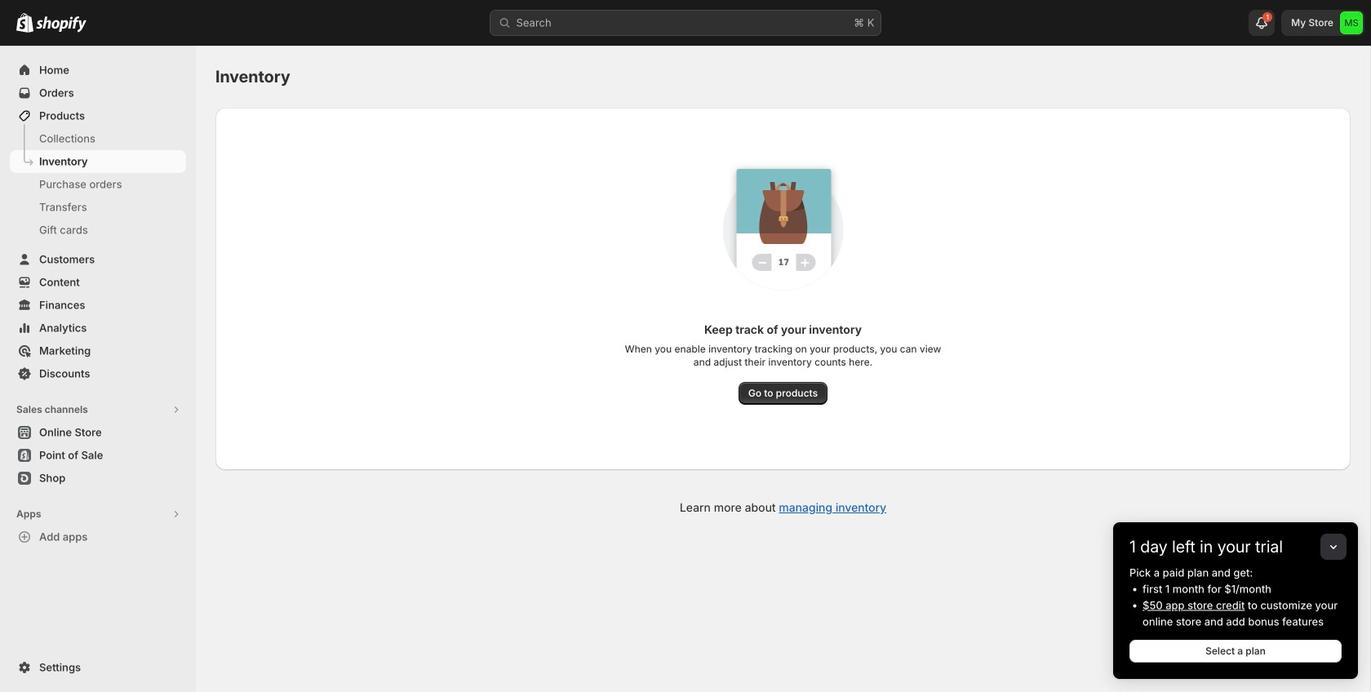 Task type: vqa. For each thing, say whether or not it's contained in the screenshot.
Shopify icon on the left top of page
yes



Task type: describe. For each thing, give the bounding box(es) containing it.
my store image
[[1340, 11, 1363, 34]]

shopify image
[[16, 13, 33, 32]]



Task type: locate. For each thing, give the bounding box(es) containing it.
shopify image
[[36, 16, 87, 32]]



